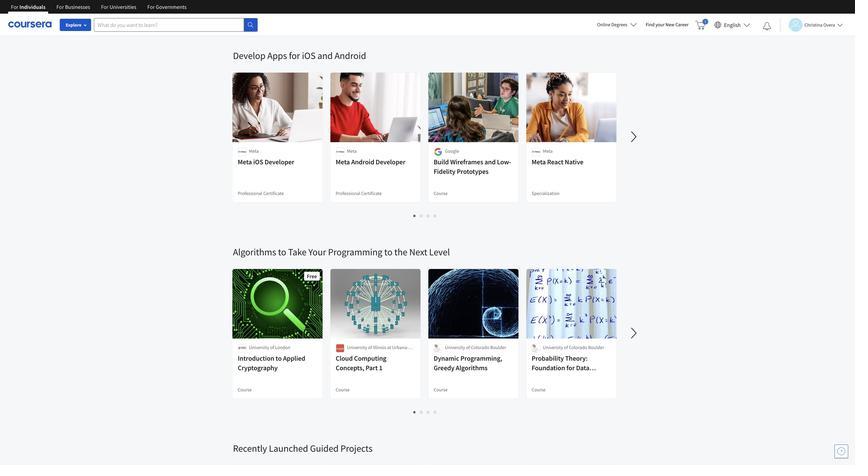 Task type: describe. For each thing, give the bounding box(es) containing it.
governments
[[156, 3, 187, 10]]

for universities
[[101, 3, 136, 10]]

help center image
[[838, 448, 846, 456]]

university for dynamic
[[445, 345, 465, 351]]

introduction to applied cryptography
[[238, 355, 305, 373]]

2 for algorithms to take your programming to the next level
[[420, 410, 423, 416]]

english button
[[712, 14, 754, 36]]

free
[[307, 273, 317, 280]]

probability theory: foundation for data science
[[532, 355, 590, 382]]

certificate for ios
[[264, 191, 284, 197]]

4 for algorithms to take your programming to the next level
[[434, 410, 437, 416]]

for individuals
[[11, 3, 46, 10]]

university of london image
[[238, 345, 246, 353]]

projects
[[341, 443, 373, 455]]

degrees
[[612, 22, 628, 28]]

individuals
[[20, 3, 46, 10]]

christina
[[805, 22, 823, 28]]

1 vertical spatial android
[[351, 158, 375, 166]]

christina overa
[[805, 22, 836, 28]]

1 vertical spatial ios
[[253, 158, 263, 166]]

university of colorado boulder image for dynamic programming, greedy algorithms
[[434, 345, 443, 353]]

programming,
[[461, 355, 503, 363]]

1 button for to
[[412, 409, 418, 417]]

course for build wireframes and low- fidelity prototypes
[[434, 191, 448, 197]]

of for computing
[[368, 345, 372, 351]]

foundation
[[532, 364, 566, 373]]

to left the
[[385, 246, 393, 259]]

cloud computing concepts, part 1
[[336, 355, 387, 373]]

university for introduction
[[249, 345, 269, 351]]

2 button for develop apps for ios and android
[[418, 212, 425, 220]]

react
[[548, 158, 564, 166]]

university of colorado boulder for programming,
[[445, 345, 506, 351]]

3 for algorithms to take your programming to the next level
[[427, 410, 430, 416]]

find
[[646, 22, 655, 28]]

university for cloud
[[347, 345, 367, 351]]

for businesses
[[56, 3, 90, 10]]

guided
[[310, 443, 339, 455]]

algorithms inside dynamic programming, greedy algorithms
[[456, 364, 488, 373]]

4 button for algorithms to take your programming to the next level
[[432, 409, 439, 417]]

prototypes
[[457, 167, 489, 176]]

illinois
[[373, 345, 387, 351]]

london
[[275, 345, 291, 351]]

and inside the build wireframes and low- fidelity prototypes
[[485, 158, 496, 166]]

career
[[676, 22, 689, 28]]

champaign
[[347, 352, 370, 358]]

online degrees button
[[592, 17, 643, 32]]

launched
[[269, 443, 308, 455]]

for for individuals
[[11, 3, 18, 10]]

certificate for android
[[362, 191, 382, 197]]

university of colorado boulder image for probability theory: foundation for data science
[[532, 345, 541, 353]]

meta android developer
[[336, 158, 406, 166]]

low-
[[497, 158, 512, 166]]

explore button
[[60, 19, 91, 31]]

of for programming,
[[466, 345, 470, 351]]

dynamic
[[434, 355, 459, 363]]

meta react native
[[532, 158, 584, 166]]

programming
[[328, 246, 383, 259]]

google
[[445, 148, 459, 154]]

coursera image
[[8, 19, 52, 30]]

level
[[429, 246, 450, 259]]

course for introduction to applied cryptography
[[238, 387, 252, 393]]

4 button for develop apps for ios and android
[[432, 212, 439, 220]]

greedy
[[434, 364, 455, 373]]

banner navigation
[[5, 0, 192, 14]]

develop apps for ios and android
[[233, 50, 366, 62]]

1 horizontal spatial ios
[[302, 50, 316, 62]]

cloud
[[336, 355, 353, 363]]

prepare for industry certification exams carousel element
[[0, 0, 623, 29]]

urbana-
[[392, 345, 409, 351]]



Task type: locate. For each thing, give the bounding box(es) containing it.
0 vertical spatial 1 button
[[412, 212, 418, 220]]

explore
[[66, 22, 81, 28]]

theory:
[[566, 355, 588, 363]]

for for governments
[[147, 3, 155, 10]]

0 horizontal spatial boulder
[[491, 345, 506, 351]]

of inside university of illinois at urbana- champaign
[[368, 345, 372, 351]]

for for businesses
[[56, 3, 64, 10]]

meta
[[249, 148, 259, 154], [347, 148, 357, 154], [543, 148, 553, 154], [238, 158, 252, 166], [336, 158, 350, 166], [532, 158, 546, 166]]

2 inside develop apps for ios and android carousel element
[[420, 213, 423, 219]]

of up theory:
[[564, 345, 568, 351]]

None search field
[[94, 18, 258, 32]]

list inside algorithms to take your programming to the next level carousel element
[[233, 409, 617, 417]]

find your new career link
[[643, 20, 692, 29]]

colorado for programming,
[[471, 345, 490, 351]]

2 3 from the top
[[427, 410, 430, 416]]

shopping cart: 1 item image
[[696, 19, 709, 30]]

1 button inside develop apps for ios and android carousel element
[[412, 212, 418, 220]]

build
[[434, 158, 449, 166]]

university of colorado boulder image
[[434, 345, 443, 353], [532, 345, 541, 353]]

1 for from the left
[[11, 3, 18, 10]]

next slide image
[[626, 129, 642, 145]]

2 meta image from the left
[[336, 148, 344, 156]]

apps
[[268, 50, 287, 62]]

0 horizontal spatial certificate
[[264, 191, 284, 197]]

2 2 button from the top
[[418, 409, 425, 417]]

0 horizontal spatial and
[[318, 50, 333, 62]]

3 of from the left
[[466, 345, 470, 351]]

0 horizontal spatial algorithms
[[233, 246, 276, 259]]

online
[[598, 22, 611, 28]]

4 for from the left
[[147, 3, 155, 10]]

boulder
[[491, 345, 506, 351], [589, 345, 605, 351]]

meta ios developer
[[238, 158, 294, 166]]

and
[[318, 50, 333, 62], [485, 158, 496, 166]]

2 of from the left
[[368, 345, 372, 351]]

1 university from the left
[[249, 345, 269, 351]]

course down cryptography
[[238, 387, 252, 393]]

recently
[[233, 443, 267, 455]]

1 boulder from the left
[[491, 345, 506, 351]]

1 3 from the top
[[427, 213, 430, 219]]

at
[[387, 345, 391, 351]]

list for algorithms to take your programming to the next level
[[233, 409, 617, 417]]

2 list from the top
[[233, 212, 617, 220]]

1 vertical spatial and
[[485, 158, 496, 166]]

professional certificate for android
[[336, 191, 382, 197]]

introduction
[[238, 355, 275, 363]]

android
[[335, 50, 366, 62], [351, 158, 375, 166]]

applied
[[283, 355, 305, 363]]

of left illinois
[[368, 345, 372, 351]]

3 button for develop apps for ios and android
[[425, 212, 432, 220]]

1 university of colorado boulder from the left
[[445, 345, 506, 351]]

0 horizontal spatial university of colorado boulder
[[445, 345, 506, 351]]

0 vertical spatial algorithms
[[233, 246, 276, 259]]

for left businesses
[[56, 3, 64, 10]]

course
[[434, 191, 448, 197], [238, 387, 252, 393], [336, 387, 350, 393], [434, 387, 448, 393], [532, 387, 546, 393]]

1 button
[[412, 212, 418, 220], [412, 409, 418, 417]]

professional for ios
[[238, 191, 263, 197]]

recently launched guided projects
[[233, 443, 373, 455]]

new
[[666, 22, 675, 28]]

1 horizontal spatial and
[[485, 158, 496, 166]]

2 button inside algorithms to take your programming to the next level carousel element
[[418, 409, 425, 417]]

meta image
[[238, 148, 246, 156], [336, 148, 344, 156]]

professional certificate for ios
[[238, 191, 284, 197]]

3 button inside develop apps for ios and android carousel element
[[425, 212, 432, 220]]

0 horizontal spatial university of colorado boulder image
[[434, 345, 443, 353]]

1 university of colorado boulder image from the left
[[434, 345, 443, 353]]

0 vertical spatial list
[[233, 15, 617, 23]]

1 for to
[[414, 410, 416, 416]]

data
[[576, 364, 590, 373]]

for inside the probability theory: foundation for data science
[[567, 364, 575, 373]]

1 horizontal spatial professional
[[336, 191, 361, 197]]

1 button for android
[[412, 212, 418, 220]]

algorithms to take your programming to the next level
[[233, 246, 450, 259]]

0 horizontal spatial ios
[[253, 158, 263, 166]]

3 button for algorithms to take your programming to the next level
[[425, 409, 432, 417]]

your
[[309, 246, 326, 259]]

4 button
[[432, 212, 439, 220], [432, 409, 439, 417]]

4 university from the left
[[543, 345, 563, 351]]

2 vertical spatial 1
[[414, 410, 416, 416]]

1 for android
[[414, 213, 416, 219]]

fidelity
[[434, 167, 456, 176]]

2 professional certificate from the left
[[336, 191, 382, 197]]

0 vertical spatial for
[[289, 50, 300, 62]]

university inside university of illinois at urbana- champaign
[[347, 345, 367, 351]]

1 vertical spatial for
[[567, 364, 575, 373]]

boulder for dynamic programming, greedy algorithms
[[491, 345, 506, 351]]

course down concepts,
[[336, 387, 350, 393]]

to for applied
[[276, 355, 282, 363]]

2 for develop apps for ios and android
[[420, 213, 423, 219]]

2 university of colorado boulder from the left
[[543, 345, 605, 351]]

university up champaign
[[347, 345, 367, 351]]

0 vertical spatial 3
[[427, 213, 430, 219]]

0 vertical spatial and
[[318, 50, 333, 62]]

1 4 button from the top
[[432, 212, 439, 220]]

1 vertical spatial 2 button
[[418, 409, 425, 417]]

2 1 button from the top
[[412, 409, 418, 417]]

1 horizontal spatial university of colorado boulder
[[543, 345, 605, 351]]

recently launched guided projects carousel element
[[230, 423, 623, 466]]

1 vertical spatial 3 button
[[425, 409, 432, 417]]

course for probability theory: foundation for data science
[[532, 387, 546, 393]]

the
[[395, 246, 408, 259]]

0 vertical spatial 2 button
[[418, 212, 425, 220]]

university
[[249, 345, 269, 351], [347, 345, 367, 351], [445, 345, 465, 351], [543, 345, 563, 351]]

1 vertical spatial 2
[[420, 410, 423, 416]]

next
[[410, 246, 428, 259]]

meta image for meta ios developer
[[238, 148, 246, 156]]

list
[[233, 15, 617, 23], [233, 212, 617, 220], [233, 409, 617, 417]]

for governments
[[147, 3, 187, 10]]

1 meta image from the left
[[238, 148, 246, 156]]

boulder up programming, at bottom
[[491, 345, 506, 351]]

develop
[[233, 50, 266, 62]]

university of illinois at urbana-champaign image
[[336, 345, 344, 353]]

dynamic programming, greedy algorithms
[[434, 355, 503, 373]]

wireframes
[[451, 158, 484, 166]]

2 for from the left
[[56, 3, 64, 10]]

0 vertical spatial 4 button
[[432, 212, 439, 220]]

2 certificate from the left
[[362, 191, 382, 197]]

professional for android
[[336, 191, 361, 197]]

3
[[427, 213, 430, 219], [427, 410, 430, 416]]

of for to
[[270, 345, 274, 351]]

1 button inside algorithms to take your programming to the next level carousel element
[[412, 409, 418, 417]]

show notifications image
[[763, 22, 772, 30]]

1 certificate from the left
[[264, 191, 284, 197]]

0 vertical spatial 4
[[434, 213, 437, 219]]

0 vertical spatial 1
[[414, 213, 416, 219]]

1 professional certificate from the left
[[238, 191, 284, 197]]

christina overa button
[[781, 18, 843, 32]]

university of colorado boulder image up probability
[[532, 345, 541, 353]]

your
[[656, 22, 665, 28]]

probability
[[532, 355, 564, 363]]

for left individuals
[[11, 3, 18, 10]]

1 vertical spatial algorithms
[[456, 364, 488, 373]]

for
[[11, 3, 18, 10], [56, 3, 64, 10], [101, 3, 109, 10], [147, 3, 155, 10]]

0 horizontal spatial colorado
[[471, 345, 490, 351]]

2
[[420, 213, 423, 219], [420, 410, 423, 416]]

1 vertical spatial list
[[233, 212, 617, 220]]

university of colorado boulder for theory:
[[543, 345, 605, 351]]

1 inside cloud computing concepts, part 1
[[379, 364, 383, 373]]

for left universities
[[101, 3, 109, 10]]

1 vertical spatial 1
[[379, 364, 383, 373]]

1 horizontal spatial algorithms
[[456, 364, 488, 373]]

course inside develop apps for ios and android carousel element
[[434, 191, 448, 197]]

to
[[278, 246, 286, 259], [385, 246, 393, 259], [276, 355, 282, 363]]

3 inside develop apps for ios and android carousel element
[[427, 213, 430, 219]]

meta image
[[532, 148, 541, 156]]

ios
[[302, 50, 316, 62], [253, 158, 263, 166]]

2 boulder from the left
[[589, 345, 605, 351]]

2 3 button from the top
[[425, 409, 432, 417]]

1 2 from the top
[[420, 213, 423, 219]]

1 horizontal spatial boulder
[[589, 345, 605, 351]]

next slide image
[[626, 326, 642, 342]]

course down science
[[532, 387, 546, 393]]

certificate
[[264, 191, 284, 197], [362, 191, 382, 197]]

2 button for algorithms to take your programming to the next level
[[418, 409, 425, 417]]

2 inside algorithms to take your programming to the next level carousel element
[[420, 410, 423, 416]]

0 vertical spatial 2
[[420, 213, 423, 219]]

science
[[532, 374, 554, 382]]

part
[[366, 364, 378, 373]]

professional certificate down meta ios developer on the top of page
[[238, 191, 284, 197]]

course down fidelity
[[434, 191, 448, 197]]

businesses
[[65, 3, 90, 10]]

university of colorado boulder up programming, at bottom
[[445, 345, 506, 351]]

2 button inside develop apps for ios and android carousel element
[[418, 212, 425, 220]]

3 button
[[425, 212, 432, 220], [425, 409, 432, 417]]

4 for develop apps for ios and android
[[434, 213, 437, 219]]

of for theory:
[[564, 345, 568, 351]]

1 horizontal spatial for
[[567, 364, 575, 373]]

2 professional from the left
[[336, 191, 361, 197]]

develop apps for ios and android carousel element
[[230, 29, 856, 226]]

1 2 button from the top
[[418, 212, 425, 220]]

boulder up data
[[589, 345, 605, 351]]

colorado
[[471, 345, 490, 351], [569, 345, 588, 351]]

0 horizontal spatial meta image
[[238, 148, 246, 156]]

0 horizontal spatial developer
[[265, 158, 294, 166]]

0 horizontal spatial for
[[289, 50, 300, 62]]

1 horizontal spatial meta image
[[336, 148, 344, 156]]

google image
[[434, 148, 443, 156]]

take
[[288, 246, 307, 259]]

2 developer from the left
[[376, 158, 406, 166]]

developer for meta ios developer
[[265, 158, 294, 166]]

for for universities
[[101, 3, 109, 10]]

1 of from the left
[[270, 345, 274, 351]]

2 university of colorado boulder image from the left
[[532, 345, 541, 353]]

meta image up meta ios developer on the top of page
[[238, 148, 246, 156]]

developer for meta android developer
[[376, 158, 406, 166]]

What do you want to learn? text field
[[94, 18, 244, 32]]

2 4 from the top
[[434, 410, 437, 416]]

colorado up theory:
[[569, 345, 588, 351]]

3 for from the left
[[101, 3, 109, 10]]

1 horizontal spatial university of colorado boulder image
[[532, 345, 541, 353]]

course for dynamic programming, greedy algorithms
[[434, 387, 448, 393]]

university of colorado boulder image up dynamic
[[434, 345, 443, 353]]

1 developer from the left
[[265, 158, 294, 166]]

certificate down meta android developer
[[362, 191, 382, 197]]

cryptography
[[238, 364, 278, 373]]

0 vertical spatial ios
[[302, 50, 316, 62]]

2 2 from the top
[[420, 410, 423, 416]]

0 vertical spatial 3 button
[[425, 212, 432, 220]]

1 horizontal spatial certificate
[[362, 191, 382, 197]]

3 university from the left
[[445, 345, 465, 351]]

1 horizontal spatial developer
[[376, 158, 406, 166]]

2 button
[[418, 212, 425, 220], [418, 409, 425, 417]]

english
[[725, 21, 741, 28]]

3 for develop apps for ios and android
[[427, 213, 430, 219]]

to inside introduction to applied cryptography
[[276, 355, 282, 363]]

native
[[565, 158, 584, 166]]

2 vertical spatial list
[[233, 409, 617, 417]]

concepts,
[[336, 364, 365, 373]]

university of london
[[249, 345, 291, 351]]

to down london at the bottom of page
[[276, 355, 282, 363]]

1 professional from the left
[[238, 191, 263, 197]]

2 colorado from the left
[[569, 345, 588, 351]]

of up dynamic programming, greedy algorithms
[[466, 345, 470, 351]]

3 button inside algorithms to take your programming to the next level carousel element
[[425, 409, 432, 417]]

university up probability
[[543, 345, 563, 351]]

list for develop apps for ios and android
[[233, 212, 617, 220]]

boulder for probability theory: foundation for data science
[[589, 345, 605, 351]]

3 list from the top
[[233, 409, 617, 417]]

1
[[414, 213, 416, 219], [379, 364, 383, 373], [414, 410, 416, 416]]

list inside prepare for industry certification exams carousel element
[[233, 15, 617, 23]]

to left take
[[278, 246, 286, 259]]

of
[[270, 345, 274, 351], [368, 345, 372, 351], [466, 345, 470, 351], [564, 345, 568, 351]]

meta image up meta android developer
[[336, 148, 344, 156]]

0 vertical spatial android
[[335, 50, 366, 62]]

meta image for meta android developer
[[336, 148, 344, 156]]

1 vertical spatial 3
[[427, 410, 430, 416]]

4 of from the left
[[564, 345, 568, 351]]

algorithms to take your programming to the next level carousel element
[[230, 226, 856, 423]]

of left london at the bottom of page
[[270, 345, 274, 351]]

overa
[[824, 22, 836, 28]]

specialization
[[532, 191, 560, 197]]

2 university from the left
[[347, 345, 367, 351]]

2 4 button from the top
[[432, 409, 439, 417]]

university up introduction
[[249, 345, 269, 351]]

for
[[289, 50, 300, 62], [567, 364, 575, 373]]

professional certificate down meta android developer
[[336, 191, 382, 197]]

0 horizontal spatial professional
[[238, 191, 263, 197]]

to for take
[[278, 246, 286, 259]]

professional certificate
[[238, 191, 284, 197], [336, 191, 382, 197]]

course down greedy
[[434, 387, 448, 393]]

certificate down meta ios developer on the top of page
[[264, 191, 284, 197]]

university up dynamic
[[445, 345, 465, 351]]

colorado up programming, at bottom
[[471, 345, 490, 351]]

for right apps
[[289, 50, 300, 62]]

list inside develop apps for ios and android carousel element
[[233, 212, 617, 220]]

3 inside algorithms to take your programming to the next level carousel element
[[427, 410, 430, 416]]

4 inside develop apps for ios and android carousel element
[[434, 213, 437, 219]]

1 horizontal spatial professional certificate
[[336, 191, 382, 197]]

universities
[[110, 3, 136, 10]]

1 vertical spatial 4 button
[[432, 409, 439, 417]]

find your new career
[[646, 22, 689, 28]]

1 colorado from the left
[[471, 345, 490, 351]]

1 vertical spatial 1 button
[[412, 409, 418, 417]]

university of colorado boulder up theory:
[[543, 345, 605, 351]]

1 horizontal spatial colorado
[[569, 345, 588, 351]]

for down theory:
[[567, 364, 575, 373]]

university of colorado boulder
[[445, 345, 506, 351], [543, 345, 605, 351]]

1 3 button from the top
[[425, 212, 432, 220]]

1 4 from the top
[[434, 213, 437, 219]]

university of illinois at urbana- champaign
[[347, 345, 409, 358]]

for left governments
[[147, 3, 155, 10]]

computing
[[354, 355, 387, 363]]

colorado for theory:
[[569, 345, 588, 351]]

course for cloud computing concepts, part 1
[[336, 387, 350, 393]]

1 inside develop apps for ios and android carousel element
[[414, 213, 416, 219]]

4
[[434, 213, 437, 219], [434, 410, 437, 416]]

4 inside algorithms to take your programming to the next level carousel element
[[434, 410, 437, 416]]

1 1 button from the top
[[412, 212, 418, 220]]

0 horizontal spatial professional certificate
[[238, 191, 284, 197]]

build wireframes and low- fidelity prototypes
[[434, 158, 512, 176]]

1 list from the top
[[233, 15, 617, 23]]

university for probability
[[543, 345, 563, 351]]

1 vertical spatial 4
[[434, 410, 437, 416]]

online degrees
[[598, 22, 628, 28]]

professional
[[238, 191, 263, 197], [336, 191, 361, 197]]



Task type: vqa. For each thing, say whether or not it's contained in the screenshot.
months inside the Construction Engineering and Management MasterTrack® Certificate Offered by University of Michigan 6-7 months
no



